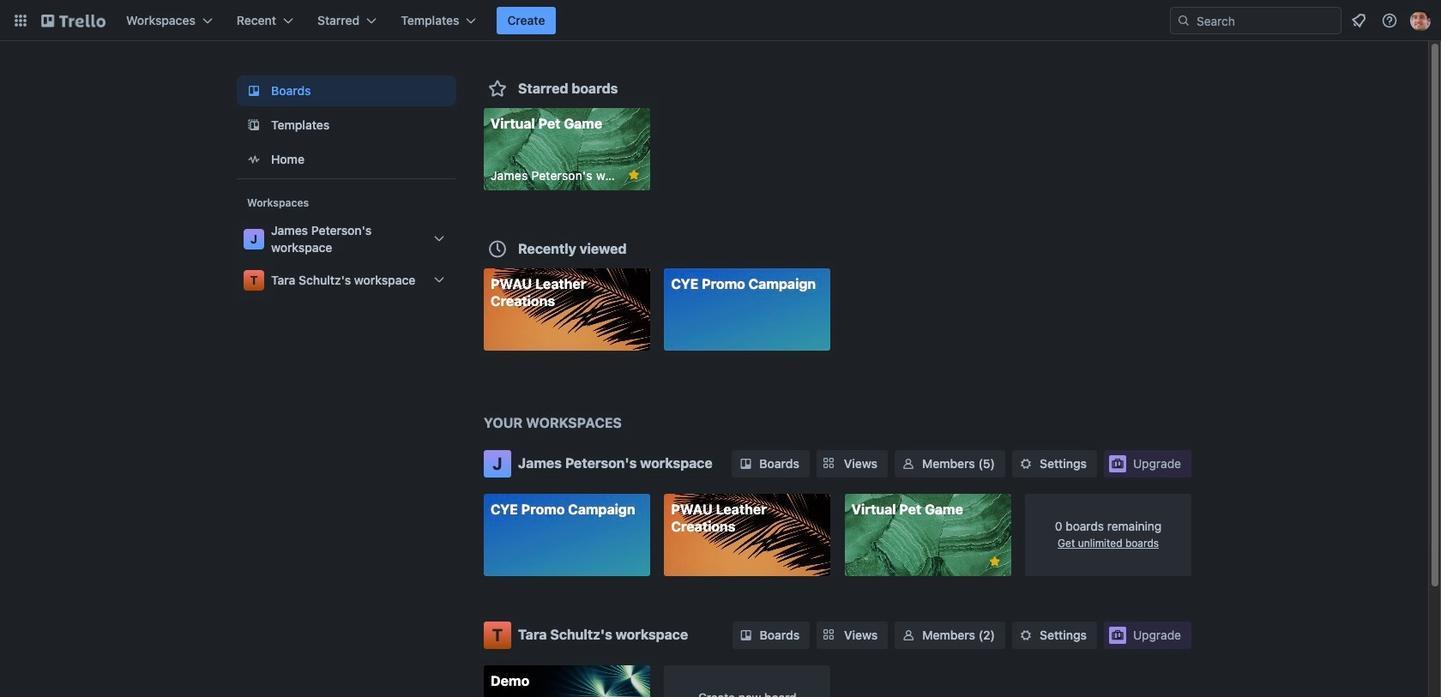 Task type: describe. For each thing, give the bounding box(es) containing it.
sm image
[[737, 456, 754, 473]]

back to home image
[[41, 7, 106, 34]]

home image
[[244, 149, 264, 170]]

0 notifications image
[[1349, 10, 1369, 31]]



Task type: locate. For each thing, give the bounding box(es) containing it.
primary element
[[0, 0, 1441, 41]]

click to unstar this board. it will be removed from your starred list. image
[[626, 167, 642, 183]]

template board image
[[244, 115, 264, 136]]

open information menu image
[[1381, 12, 1398, 29]]

sm image
[[900, 456, 917, 473], [1018, 456, 1035, 473], [738, 627, 755, 644], [900, 627, 917, 644], [1018, 627, 1035, 644]]

james peterson (jamespeterson93) image
[[1410, 10, 1431, 31]]

board image
[[244, 81, 264, 101]]

Search field
[[1170, 7, 1342, 34]]

search image
[[1177, 14, 1191, 27]]



Task type: vqa. For each thing, say whether or not it's contained in the screenshot.
home image
yes



